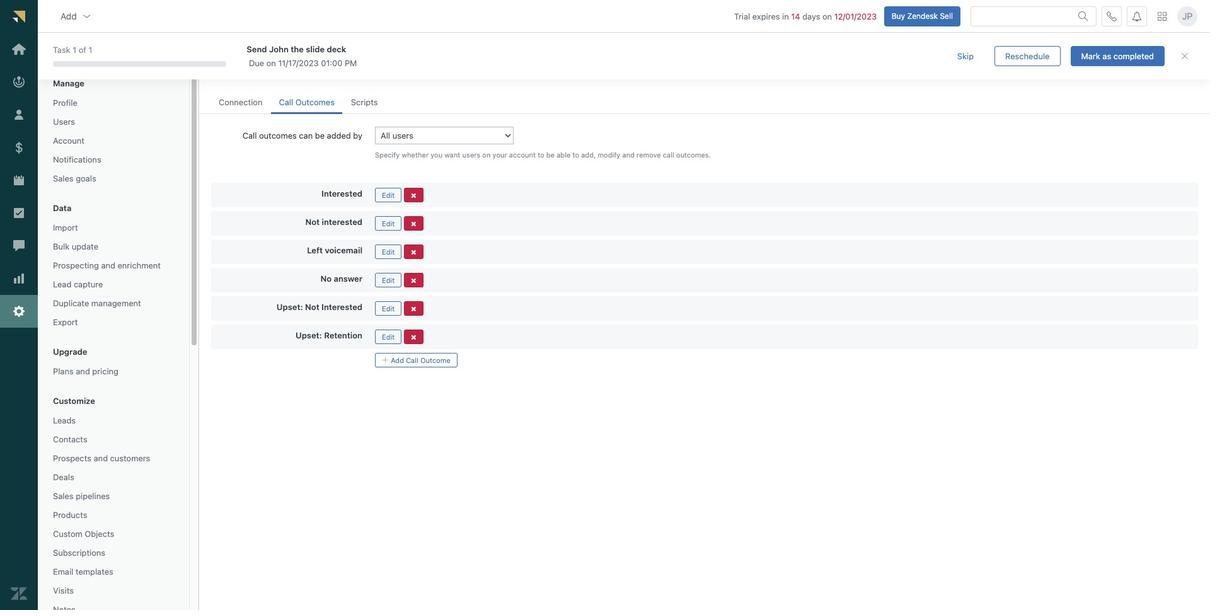 Task type: vqa. For each thing, say whether or not it's contained in the screenshot.
individual in the Add attributes to rows to make individual charts for each attribute value.
no



Task type: locate. For each thing, give the bounding box(es) containing it.
1 horizontal spatial add
[[391, 356, 404, 364]]

0 vertical spatial sales
[[53, 173, 74, 183]]

1 vertical spatial on
[[267, 58, 276, 68]]

on right users
[[483, 151, 491, 159]]

voicemail
[[325, 245, 363, 255]]

sales goals
[[53, 173, 96, 183]]

zendesk image
[[11, 586, 27, 602]]

goals
[[76, 173, 96, 183]]

edit for interested
[[382, 191, 395, 199]]

not up upset: retention
[[305, 302, 320, 312]]

3 edit from the top
[[382, 248, 395, 256]]

edit link for upset: not interested
[[375, 301, 402, 316]]

1 edit from the top
[[382, 191, 395, 199]]

4 remove image from the top
[[411, 306, 417, 313]]

2 edit link from the top
[[375, 216, 402, 231]]

edit link for left voicemail
[[375, 245, 402, 259]]

plans and pricing link
[[48, 363, 179, 380]]

not interested
[[305, 217, 363, 227]]

deck
[[327, 44, 346, 54]]

on for specify whether you want users on your account to be able to add, modify and remove call outcomes.
[[483, 151, 491, 159]]

remove image
[[411, 249, 417, 256], [411, 334, 417, 341]]

add left chevron down icon
[[61, 10, 77, 21]]

connection link
[[211, 91, 270, 114]]

1 sales from the top
[[53, 173, 74, 183]]

add inside button
[[61, 10, 77, 21]]

on for trial expires in 14 days on 12/01/2023
[[823, 11, 832, 21]]

export link
[[48, 314, 179, 331]]

subscriptions link
[[48, 545, 179, 561]]

0 vertical spatial remove image
[[411, 249, 417, 256]]

12/01/2023
[[835, 11, 877, 21]]

edit link for interested
[[375, 188, 402, 202]]

and for text
[[251, 47, 275, 64]]

interested up interested
[[322, 188, 363, 198]]

2 remove image from the top
[[411, 334, 417, 341]]

upset: for upset: retention
[[296, 330, 322, 340]]

using
[[439, 68, 459, 78]]

sales pipelines
[[53, 491, 110, 501]]

2 remove image from the top
[[411, 221, 417, 228]]

4 edit from the top
[[382, 276, 395, 284]]

1 vertical spatial add
[[391, 356, 404, 364]]

6 edit from the top
[[382, 333, 395, 341]]

0 vertical spatial not
[[305, 217, 320, 227]]

add inside button
[[391, 356, 404, 364]]

and right plans on the left of page
[[76, 366, 90, 376]]

3 remove image from the top
[[411, 277, 417, 284]]

left
[[307, 245, 323, 255]]

and for pricing
[[76, 366, 90, 376]]

01:00
[[321, 58, 343, 68]]

be
[[315, 131, 325, 141], [547, 151, 555, 159]]

4 edit link from the top
[[375, 273, 402, 287]]

and for customers
[[94, 453, 108, 463]]

0 vertical spatial upset:
[[277, 302, 303, 312]]

1 vertical spatial be
[[547, 151, 555, 159]]

1 to from the left
[[538, 151, 545, 159]]

upset: retention
[[296, 330, 363, 340]]

and for enrichment
[[101, 260, 115, 271]]

mark as completed button
[[1071, 46, 1165, 66]]

edit for left voicemail
[[382, 248, 395, 256]]

call outcomes
[[279, 97, 335, 107]]

5 edit from the top
[[382, 304, 395, 313]]

buy
[[892, 11, 906, 21]]

to right account
[[538, 151, 545, 159]]

1 horizontal spatial your
[[493, 151, 507, 159]]

trial expires in 14 days on 12/01/2023
[[734, 11, 877, 21]]

add right add image
[[391, 356, 404, 364]]

0 horizontal spatial your
[[228, 68, 245, 78]]

and
[[251, 47, 275, 64], [270, 68, 284, 78], [623, 151, 635, 159], [101, 260, 115, 271], [76, 366, 90, 376], [94, 453, 108, 463]]

on right the days
[[823, 11, 832, 21]]

1 horizontal spatial to
[[573, 151, 580, 159]]

due
[[249, 58, 264, 68]]

1 vertical spatial remove image
[[411, 334, 417, 341]]

interested down "no answer"
[[322, 302, 363, 312]]

0 horizontal spatial add
[[61, 10, 77, 21]]

1 remove image from the top
[[411, 192, 417, 199]]

and down contacts link
[[94, 453, 108, 463]]

0 horizontal spatial to
[[538, 151, 545, 159]]

edit link for not interested
[[375, 216, 402, 231]]

custom objects
[[53, 529, 114, 539]]

edit for not interested
[[382, 219, 395, 228]]

outcomes
[[296, 97, 335, 107]]

data
[[53, 203, 71, 213]]

voice
[[211, 47, 248, 64], [462, 68, 483, 78]]

0 horizontal spatial voice
[[211, 47, 248, 64]]

left voicemail
[[307, 245, 363, 255]]

2 vertical spatial on
[[483, 151, 491, 159]]

on right due
[[267, 58, 276, 68]]

chevron down image
[[82, 11, 92, 21]]

be right can
[[315, 131, 325, 141]]

remove image for upset: not interested
[[411, 306, 417, 313]]

be left able
[[547, 151, 555, 159]]

sales
[[53, 173, 74, 183], [53, 491, 74, 501]]

0 vertical spatial voice
[[211, 47, 248, 64]]

zendesk
[[908, 11, 938, 21]]

0 horizontal spatial on
[[267, 58, 276, 68]]

1 horizontal spatial 1
[[89, 45, 92, 55]]

outcome
[[421, 356, 451, 364]]

search image
[[1079, 11, 1089, 21]]

remove image
[[411, 192, 417, 199], [411, 221, 417, 228], [411, 277, 417, 284], [411, 306, 417, 313]]

products link
[[48, 507, 179, 523]]

deals
[[53, 472, 74, 482]]

and down the bulk update link
[[101, 260, 115, 271]]

cancel image
[[1180, 51, 1191, 61]]

task
[[53, 45, 70, 55]]

sell
[[940, 11, 953, 21]]

0 vertical spatial interested
[[322, 188, 363, 198]]

2 to from the left
[[573, 151, 580, 159]]

1 vertical spatial voice
[[462, 68, 483, 78]]

6 edit link from the top
[[375, 330, 402, 344]]

products
[[53, 510, 87, 520]]

buy zendesk sell button
[[884, 6, 961, 26]]

edit for no answer
[[382, 276, 395, 284]]

1 horizontal spatial on
[[483, 151, 491, 159]]

add for add
[[61, 10, 77, 21]]

1 right of
[[89, 45, 92, 55]]

1 vertical spatial your
[[493, 151, 507, 159]]

0 vertical spatial add
[[61, 10, 77, 21]]

1 interested from the top
[[322, 188, 363, 198]]

import
[[53, 223, 78, 233]]

customize
[[53, 396, 95, 406]]

send john the slide deck link
[[247, 43, 924, 55]]

sales left goals
[[53, 173, 74, 183]]

1 vertical spatial upset:
[[296, 330, 322, 340]]

1 vertical spatial not
[[305, 302, 320, 312]]

scripts link
[[344, 91, 386, 114]]

using voice link
[[439, 68, 483, 79]]

your inside voice and text call your leads and contacts directly from sell. learn about using voice .
[[228, 68, 245, 78]]

upset: down "upset: not interested"
[[296, 330, 322, 340]]

connection
[[219, 97, 263, 107]]

mark
[[1082, 51, 1101, 61]]

retention
[[324, 330, 363, 340]]

None field
[[71, 47, 171, 59]]

and up the leads
[[251, 47, 275, 64]]

interested
[[322, 188, 363, 198], [322, 302, 363, 312]]

2 horizontal spatial on
[[823, 11, 832, 21]]

your left account
[[493, 151, 507, 159]]

to right able
[[573, 151, 580, 159]]

zendesk products image
[[1158, 12, 1167, 21]]

1 vertical spatial interested
[[322, 302, 363, 312]]

3 edit link from the top
[[375, 245, 402, 259]]

reschedule button
[[995, 46, 1061, 66]]

2 edit from the top
[[382, 219, 395, 228]]

0 horizontal spatial 1
[[73, 45, 76, 55]]

visits
[[53, 586, 74, 596]]

whether
[[402, 151, 429, 159]]

voice left due
[[211, 47, 248, 64]]

buy zendesk sell
[[892, 11, 953, 21]]

sales down the deals
[[53, 491, 74, 501]]

leads link
[[48, 412, 179, 429]]

no
[[321, 274, 332, 284]]

voice right using
[[462, 68, 483, 78]]

1 horizontal spatial voice
[[462, 68, 483, 78]]

call
[[211, 68, 226, 78], [279, 97, 293, 107], [243, 131, 257, 141], [406, 356, 419, 364]]

you
[[431, 151, 443, 159]]

edit link for upset: retention
[[375, 330, 402, 344]]

management
[[91, 298, 141, 308]]

1 vertical spatial sales
[[53, 491, 74, 501]]

not up left
[[305, 217, 320, 227]]

subscriptions
[[53, 548, 105, 558]]

call outcomes link
[[271, 91, 342, 114]]

your left the leads
[[228, 68, 245, 78]]

0 horizontal spatial be
[[315, 131, 325, 141]]

upset: for upset: not interested
[[277, 302, 303, 312]]

remove
[[637, 151, 661, 159]]

enrichment
[[118, 260, 161, 271]]

upset: up upset: retention
[[277, 302, 303, 312]]

0 vertical spatial on
[[823, 11, 832, 21]]

on
[[823, 11, 832, 21], [267, 58, 276, 68], [483, 151, 491, 159]]

2 sales from the top
[[53, 491, 74, 501]]

skip
[[958, 51, 974, 61]]

5 edit link from the top
[[375, 301, 402, 316]]

add for add call outcome
[[391, 356, 404, 364]]

send
[[247, 44, 267, 54]]

1 edit link from the top
[[375, 188, 402, 202]]

call outcomes can be added by
[[243, 131, 363, 141]]

email templates link
[[48, 564, 179, 580]]

0 vertical spatial your
[[228, 68, 245, 78]]

1 left of
[[73, 45, 76, 55]]

added
[[327, 131, 351, 141]]

from
[[352, 68, 370, 78]]

remove image for upset: retention
[[411, 334, 417, 341]]

import link
[[48, 219, 179, 236]]

1 remove image from the top
[[411, 249, 417, 256]]



Task type: describe. For each thing, give the bounding box(es) containing it.
capture
[[74, 279, 103, 289]]

objects
[[85, 529, 114, 539]]

voice and text call your leads and contacts directly from sell. learn about using voice .
[[211, 47, 485, 78]]

jp
[[1183, 11, 1193, 21]]

manage
[[53, 78, 84, 88]]

by
[[353, 131, 363, 141]]

notifications
[[53, 154, 101, 165]]

custom objects link
[[48, 526, 179, 542]]

profile
[[53, 98, 77, 108]]

add call outcome button
[[375, 353, 458, 367]]

add button
[[50, 4, 102, 29]]

on inside send john the slide deck due on 11/17/2023 01:00 pm
[[267, 58, 276, 68]]

leads
[[53, 416, 76, 426]]

outcomes.
[[677, 151, 711, 159]]

prospecting
[[53, 260, 99, 271]]

sales for sales pipelines
[[53, 491, 74, 501]]

bell image
[[1132, 11, 1143, 21]]

answer
[[334, 274, 363, 284]]

deals link
[[48, 469, 179, 486]]

calls image
[[1107, 11, 1117, 21]]

task 1 of 1
[[53, 45, 92, 55]]

interested
[[322, 217, 363, 227]]

able
[[557, 151, 571, 159]]

account
[[509, 151, 536, 159]]

the
[[291, 44, 304, 54]]

contacts
[[53, 434, 87, 445]]

mark as completed
[[1082, 51, 1155, 61]]

want
[[445, 151, 461, 159]]

days
[[803, 11, 821, 21]]

bulk
[[53, 242, 69, 252]]

2 1 from the left
[[89, 45, 92, 55]]

specify whether you want users on your account to be able to add, modify and remove call outcomes.
[[375, 151, 711, 159]]

edit for upset: retention
[[382, 333, 395, 341]]

duplicate
[[53, 298, 89, 308]]

1 1 from the left
[[73, 45, 76, 55]]

pricing
[[92, 366, 119, 376]]

scripts
[[351, 97, 378, 107]]

call inside button
[[406, 356, 419, 364]]

profile link
[[48, 95, 179, 111]]

and right modify
[[623, 151, 635, 159]]

call
[[663, 151, 675, 159]]

custom
[[53, 529, 82, 539]]

prospecting and enrichment
[[53, 260, 161, 271]]

john
[[269, 44, 289, 54]]

send john the slide deck due on 11/17/2023 01:00 pm
[[247, 44, 357, 68]]

prospects and customers link
[[48, 450, 179, 467]]

upgrade
[[53, 347, 87, 357]]

modify
[[598, 151, 621, 159]]

0 vertical spatial be
[[315, 131, 325, 141]]

learn
[[391, 68, 412, 78]]

and right the leads
[[270, 68, 284, 78]]

1 not from the top
[[305, 217, 320, 227]]

lead capture
[[53, 279, 103, 289]]

sales pipelines link
[[48, 488, 179, 505]]

leads
[[247, 68, 267, 78]]

email
[[53, 567, 73, 577]]

edit link for no answer
[[375, 273, 402, 287]]

in
[[783, 11, 789, 21]]

contacts link
[[48, 431, 179, 448]]

lead
[[53, 279, 71, 289]]

pipelines
[[76, 491, 110, 501]]

sell.
[[372, 68, 389, 78]]

edit for upset: not interested
[[382, 304, 395, 313]]

duplicate management
[[53, 298, 141, 308]]

call inside voice and text call your leads and contacts directly from sell. learn about using voice .
[[211, 68, 226, 78]]

update
[[72, 242, 98, 252]]

contacts
[[286, 68, 319, 78]]

11/17/2023
[[278, 58, 319, 68]]

specify
[[375, 151, 400, 159]]

upset: not interested
[[277, 302, 363, 312]]

add image
[[382, 357, 389, 364]]

plans and pricing
[[53, 366, 119, 376]]

expires
[[753, 11, 780, 21]]

about
[[414, 68, 436, 78]]

1 horizontal spatial be
[[547, 151, 555, 159]]

pm
[[345, 58, 357, 68]]

customers
[[110, 453, 150, 463]]

remove image for not interested
[[411, 221, 417, 228]]

completed
[[1114, 51, 1155, 61]]

outcomes
[[259, 131, 297, 141]]

2 not from the top
[[305, 302, 320, 312]]

export
[[53, 317, 78, 327]]

of
[[79, 45, 86, 55]]

plans
[[53, 366, 74, 376]]

remove image for left voicemail
[[411, 249, 417, 256]]

templates
[[76, 567, 113, 577]]

sales goals link
[[48, 170, 179, 187]]

remove image for no answer
[[411, 277, 417, 284]]

remove image for interested
[[411, 192, 417, 199]]

text
[[279, 47, 306, 64]]

no answer
[[321, 274, 363, 284]]

directly
[[321, 68, 350, 78]]

prospects
[[53, 453, 91, 463]]

reschedule
[[1006, 51, 1050, 61]]

users link
[[48, 114, 179, 130]]

2 interested from the top
[[322, 302, 363, 312]]

account link
[[48, 132, 179, 149]]

bulk update link
[[48, 238, 179, 255]]

sales for sales goals
[[53, 173, 74, 183]]

can
[[299, 131, 313, 141]]



